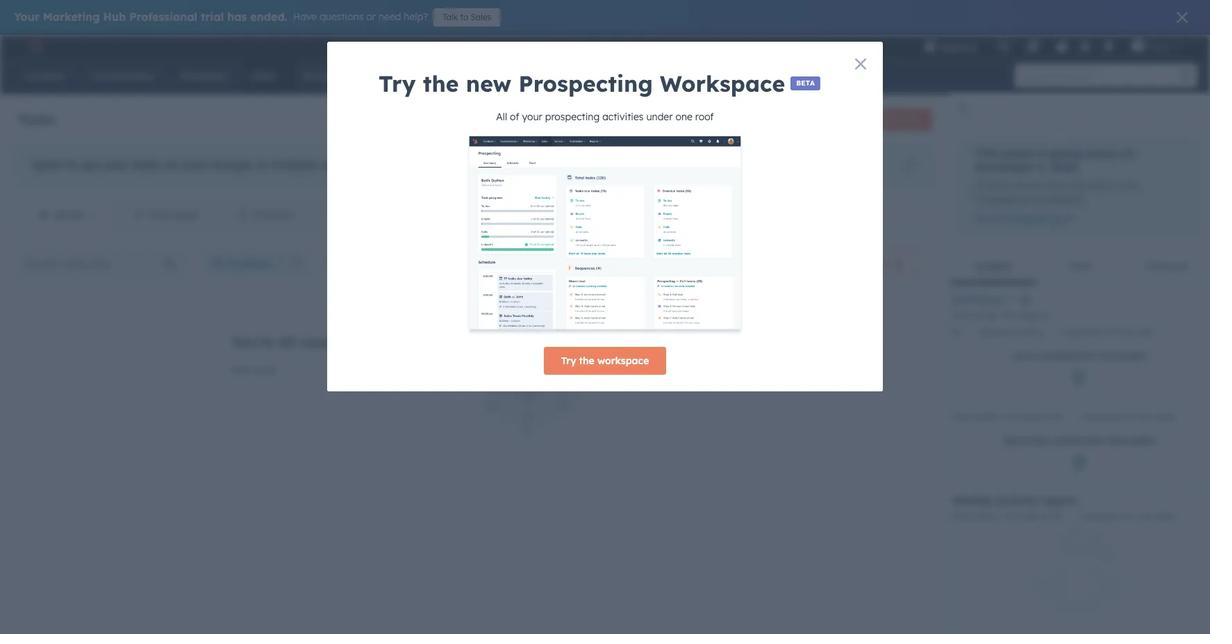 Task type: vqa. For each thing, say whether or not it's contained in the screenshot.
rightmost you
no



Task type: describe. For each thing, give the bounding box(es) containing it.
0 button for meetings completed this week element
[[1074, 449, 1087, 475]]

hub
[[103, 10, 126, 24]]

google
[[213, 158, 253, 172]]

here
[[1046, 179, 1066, 192]]

add
[[444, 209, 463, 221]]

range: inside meetings completed this week element
[[975, 411, 999, 422]]

calling icon button
[[993, 37, 1016, 55]]

november
[[976, 160, 1035, 174]]

so inside this week so far
[[1042, 310, 1051, 320]]

task
[[904, 114, 921, 124]]

roof
[[696, 111, 714, 123]]

workspace
[[598, 355, 650, 367]]

marketing
[[43, 10, 100, 24]]

last inside meetings completed this week element
[[1136, 411, 1153, 422]]

0 button for calls connected this week element
[[1074, 364, 1087, 391]]

settings image
[[1080, 41, 1092, 53]]

try for try the new prospecting workspace
[[379, 70, 416, 97]]

Search task title search field
[[17, 250, 186, 277]]

0 inside calls connected this week element
[[1074, 365, 1087, 389]]

more filters link
[[540, 250, 628, 277]]

created
[[566, 159, 601, 172]]

to: inside calls connected this week element
[[1103, 327, 1113, 337]]

edit columns
[[654, 256, 716, 269]]

trial
[[201, 10, 224, 24]]

more
[[564, 257, 588, 270]]

far inside meetings completed this week element
[[1054, 411, 1065, 422]]

3 date from the top
[[953, 511, 972, 521]]

so inside meetings completed this week element
[[1042, 411, 1051, 422]]

tasks inside button
[[865, 257, 890, 270]]

or inside alert
[[256, 158, 269, 172]]

compared inside calls connected this week element
[[1059, 327, 1100, 337]]

questions
[[320, 10, 364, 23]]

manage views
[[518, 209, 587, 221]]

you're all caught up on tasks.
[[231, 333, 436, 350]]

music
[[1148, 40, 1172, 51]]

daily
[[1024, 327, 1044, 337]]

link opens in a new window image
[[1066, 213, 1076, 226]]

manage queues
[[721, 114, 784, 124]]

away
[[1087, 146, 1117, 160]]

start
[[829, 257, 853, 270]]

try the workspace
[[561, 355, 650, 367]]

due today
[[150, 209, 198, 221]]

to for go
[[993, 212, 1003, 225]]

now
[[1069, 179, 1087, 192]]

new for the
[[466, 70, 512, 97]]

date range: this week so far inside meetings completed this week element
[[953, 411, 1065, 422]]

prospecting inside "dialog"
[[519, 70, 653, 97]]

today
[[171, 209, 198, 221]]

talk
[[443, 12, 458, 22]]

marketplaces button
[[1019, 35, 1048, 57]]

2 date range: this week so far from the top
[[953, 511, 1065, 521]]

)
[[79, 209, 83, 221]]

edit
[[654, 256, 673, 269]]

manage queues link
[[709, 108, 796, 131]]

1 horizontal spatial go
[[976, 212, 990, 225]]

2 vertical spatial to:
[[1123, 511, 1134, 521]]

compared to: last week inside calls connected this week element
[[1059, 327, 1155, 337]]

overdue
[[254, 209, 293, 221]]

the for new
[[423, 70, 459, 97]]

3 so from the top
[[1042, 511, 1051, 521]]

insights
[[974, 260, 1013, 272]]

search image
[[1182, 71, 1192, 81]]

connect
[[390, 159, 428, 172]]

(1)
[[212, 257, 225, 270]]

all
[[278, 333, 295, 350]]

marketplaces image
[[1027, 41, 1040, 54]]

the inside 'all data shown here now lives in the prospecting workspace.'
[[1124, 179, 1138, 192]]

tasks banner
[[17, 104, 933, 131]]

all data shown here now lives in the prospecting workspace.
[[976, 179, 1138, 205]]

all for all data shown here now lives in the prospecting workspace.
[[976, 179, 987, 192]]

type
[[350, 257, 372, 270]]

go to prospecting
[[976, 212, 1064, 225]]

1,
[[1038, 160, 1048, 174]]

hubspot link
[[17, 38, 52, 54]]

this week so far
[[953, 310, 1051, 337]]

hubspot.
[[615, 159, 658, 172]]

task
[[325, 257, 347, 270]]

calling icon image
[[998, 40, 1011, 53]]

workspace.
[[1033, 193, 1087, 205]]

want
[[32, 158, 62, 172]]

filters
[[591, 257, 619, 270]]

notifications button
[[1098, 35, 1121, 57]]

try the new prospecting workspace
[[379, 70, 786, 97]]

panel
[[1003, 146, 1035, 160]]

activities
[[953, 293, 1004, 306]]

in inside 'all data shown here now lives in the prospecting workspace.'
[[1113, 179, 1121, 192]]

3 range: from the top
[[975, 511, 999, 521]]

this panel is going away on november 1, 2023.
[[976, 146, 1135, 174]]

have
[[293, 10, 317, 23]]

to left sync
[[504, 159, 513, 172]]

this inside this panel is going away on november 1, 2023.
[[976, 146, 999, 160]]

prospecting
[[546, 111, 600, 123]]

0 horizontal spatial your
[[102, 158, 128, 172]]

menu containing music
[[915, 35, 1194, 57]]

compared inside meetings completed this week element
[[1080, 411, 1121, 422]]

2 vertical spatial compared
[[1080, 511, 1121, 521]]

your inside try the new prospecting workspace "dialog"
[[522, 111, 543, 123]]

this inside meetings completed this week element
[[1002, 411, 1018, 422]]

to: inside meetings completed this week element
[[1123, 411, 1134, 422]]

date inside calls connected this week element
[[953, 310, 972, 320]]

tasks
[[17, 110, 56, 128]]

meetings completed this week element
[[953, 408, 1208, 481]]

on for away
[[1121, 146, 1135, 160]]

sales
[[471, 12, 492, 22]]

try the new prospecting workspace dialog
[[327, 42, 884, 392]]

settings
[[690, 159, 728, 172]]

prospecting inside 'all data shown here now lives in the prospecting workspace.'
[[976, 193, 1031, 205]]

due today link
[[113, 198, 217, 232]]

want to see your tasks on your google or outlook calendar? alert
[[17, 145, 933, 186]]

of
[[510, 111, 520, 123]]

frequency:
[[979, 327, 1022, 337]]

weekly activity report
[[953, 493, 1077, 507]]

activities button
[[953, 291, 1015, 308]]

start 0 tasks
[[829, 257, 890, 270]]

link opens in a new window image
[[1066, 214, 1076, 225]]

go to prospecting link
[[976, 212, 1078, 226]]

the for workspace
[[579, 355, 595, 367]]

close image for connect a new calendar to sync tasks created in hubspot.
[[907, 162, 916, 170]]

nice
[[231, 364, 252, 376]]

going
[[1051, 146, 1083, 160]]

nice work.
[[231, 364, 279, 376]]

a
[[431, 159, 437, 172]]

all ( 0 )
[[54, 209, 83, 221]]

notifications image
[[1103, 41, 1116, 54]]

manage for manage views
[[518, 209, 557, 221]]

task type
[[325, 257, 372, 270]]

weekly
[[953, 493, 993, 507]]

navigation containing all
[[17, 197, 417, 233]]



Task type: locate. For each thing, give the bounding box(es) containing it.
the right lives
[[1124, 179, 1138, 192]]

1 horizontal spatial new
[[466, 70, 512, 97]]

0 up search task title search box
[[73, 209, 79, 221]]

close image inside the want to see your tasks on your google or outlook calendar? alert
[[907, 162, 916, 170]]

new
[[466, 70, 512, 97], [440, 159, 458, 172]]

assignee
[[228, 257, 271, 270]]

1 range: from the top
[[975, 310, 999, 320]]

1 vertical spatial or
[[256, 158, 269, 172]]

1 vertical spatial the
[[1124, 179, 1138, 192]]

1 so from the top
[[1042, 310, 1051, 320]]

all left of
[[497, 111, 508, 123]]

task type button
[[316, 250, 391, 277]]

one
[[676, 111, 693, 123]]

1 vertical spatial date
[[953, 411, 972, 422]]

1 date range: this week so far from the top
[[953, 411, 1065, 422]]

activities
[[603, 111, 644, 123]]

the up tasks banner
[[423, 70, 459, 97]]

new right a at the left of the page
[[440, 159, 458, 172]]

professional
[[129, 10, 198, 24]]

range: inside calls connected this week element
[[975, 310, 999, 320]]

in
[[604, 159, 612, 172], [1113, 179, 1121, 192]]

1 vertical spatial manage
[[518, 209, 557, 221]]

feed link
[[1037, 249, 1124, 283]]

schedule link
[[1124, 249, 1211, 283]]

to left the see
[[65, 158, 77, 172]]

your
[[14, 10, 39, 24]]

1 horizontal spatial close image
[[1178, 12, 1189, 23]]

0 vertical spatial manage
[[721, 114, 753, 124]]

2 vertical spatial compared to: last week
[[1080, 511, 1176, 521]]

or right google at the left top of the page
[[256, 158, 269, 172]]

on inside alert
[[165, 158, 179, 172]]

0 horizontal spatial in
[[604, 159, 612, 172]]

1 vertical spatial far
[[1054, 411, 1065, 422]]

activity
[[997, 493, 1039, 507]]

2 horizontal spatial your
[[522, 111, 543, 123]]

tab list containing insights
[[950, 249, 1211, 283]]

date range: this week so far
[[953, 411, 1065, 422], [953, 511, 1065, 521]]

0 vertical spatial last
[[1116, 327, 1133, 337]]

0 vertical spatial try
[[379, 70, 416, 97]]

add view button
[[420, 201, 501, 229]]

due
[[150, 209, 168, 221]]

range:
[[975, 310, 999, 320], [975, 411, 999, 422], [975, 511, 999, 521]]

1 vertical spatial prospecting
[[976, 193, 1031, 205]]

1 vertical spatial 0 button
[[1074, 449, 1087, 475]]

2 vertical spatial range:
[[975, 511, 999, 521]]

help?
[[404, 10, 428, 23]]

queues
[[756, 114, 784, 124]]

0
[[73, 209, 79, 221], [856, 257, 862, 270], [1074, 365, 1087, 389], [1074, 450, 1087, 474]]

compared to: last week
[[1059, 327, 1155, 337], [1080, 411, 1176, 422], [1080, 511, 1176, 521]]

1 horizontal spatial all
[[497, 111, 508, 123]]

0 horizontal spatial manage
[[518, 209, 557, 221]]

2 vertical spatial date
[[953, 511, 972, 521]]

all for all of your prospecting activities under one roof
[[497, 111, 508, 123]]

try down need
[[379, 70, 416, 97]]

2 vertical spatial prospecting
[[1006, 212, 1064, 225]]

all of your prospecting activities under one roof
[[497, 111, 714, 123]]

help image
[[1057, 41, 1069, 54]]

0 up meetings completed this week element
[[1074, 365, 1087, 389]]

prospecting down workspace.
[[1006, 212, 1064, 225]]

1 vertical spatial new
[[440, 159, 458, 172]]

1 vertical spatial all
[[976, 179, 987, 192]]

last inside calls connected this week element
[[1116, 327, 1133, 337]]

in right created
[[604, 159, 612, 172]]

on up due today
[[165, 158, 179, 172]]

in right lives
[[1113, 179, 1121, 192]]

1 vertical spatial compared
[[1080, 411, 1121, 422]]

2 horizontal spatial all
[[976, 179, 987, 192]]

1 horizontal spatial or
[[367, 10, 376, 23]]

0 horizontal spatial on
[[165, 158, 179, 172]]

go right hubspot.
[[660, 159, 674, 172]]

navigation
[[17, 197, 417, 233]]

your right of
[[522, 111, 543, 123]]

on right up
[[374, 333, 392, 350]]

work.
[[254, 364, 279, 376]]

1 vertical spatial try
[[561, 355, 577, 367]]

help button
[[1051, 35, 1075, 57]]

0 inside meetings completed this week element
[[1074, 450, 1087, 474]]

0 vertical spatial new
[[466, 70, 512, 97]]

want to see your tasks on your google or outlook calendar?
[[32, 158, 377, 172]]

close image
[[1178, 12, 1189, 23], [907, 162, 916, 170]]

prospecting
[[519, 70, 653, 97], [976, 193, 1031, 205], [1006, 212, 1064, 225]]

1 vertical spatial in
[[1113, 179, 1121, 192]]

0 horizontal spatial the
[[423, 70, 459, 97]]

in inside the want to see your tasks on your google or outlook calendar? alert
[[604, 159, 612, 172]]

caught
[[299, 333, 348, 350]]

manage views link
[[509, 201, 596, 229]]

2 range: from the top
[[975, 411, 999, 422]]

report
[[1042, 493, 1077, 507]]

create task link
[[864, 108, 933, 131]]

go to settings link
[[660, 159, 728, 172]]

tab list
[[950, 249, 1211, 283]]

shown
[[1014, 179, 1043, 192]]

all left data
[[976, 179, 987, 192]]

all inside try the new prospecting workspace "dialog"
[[497, 111, 508, 123]]

new for a
[[440, 159, 458, 172]]

1 vertical spatial to:
[[1123, 411, 1134, 422]]

2 date from the top
[[953, 411, 972, 422]]

menu
[[915, 35, 1194, 57]]

far down report
[[1054, 511, 1065, 521]]

0 vertical spatial the
[[423, 70, 459, 97]]

close image down task
[[907, 162, 916, 170]]

to:
[[1103, 327, 1113, 337], [1123, 411, 1134, 422], [1123, 511, 1134, 521]]

0 vertical spatial 0 button
[[1074, 364, 1087, 391]]

more filters
[[564, 257, 619, 270]]

1 horizontal spatial manage
[[721, 114, 753, 124]]

need
[[379, 10, 401, 23]]

calls connected this week element
[[953, 306, 1208, 396]]

close image
[[856, 58, 867, 70]]

1 horizontal spatial the
[[579, 355, 595, 367]]

0 horizontal spatial close image
[[907, 162, 916, 170]]

new inside the want to see your tasks on your google or outlook calendar? alert
[[440, 159, 458, 172]]

overdue link
[[217, 198, 313, 232]]

tasks right start
[[865, 257, 890, 270]]

greg robinson image
[[1132, 40, 1145, 52]]

close image up music popup button in the right of the page
[[1178, 12, 1189, 23]]

0 vertical spatial compared to: last week
[[1059, 327, 1155, 337]]

tasks up due
[[132, 158, 162, 172]]

0 vertical spatial in
[[604, 159, 612, 172]]

0 button up report
[[1074, 449, 1087, 475]]

close image for have questions or need help?
[[1178, 12, 1189, 23]]

0 vertical spatial go
[[660, 159, 674, 172]]

2 horizontal spatial the
[[1124, 179, 1138, 192]]

compared to: last week inside meetings completed this week element
[[1080, 411, 1176, 422]]

1 vertical spatial close image
[[907, 162, 916, 170]]

prospecting down data
[[976, 193, 1031, 205]]

0 horizontal spatial try
[[379, 70, 416, 97]]

week inside this week so far
[[1020, 310, 1040, 320]]

tasks
[[132, 158, 162, 172], [539, 159, 564, 172], [865, 257, 890, 270]]

data
[[990, 179, 1011, 192]]

prospecting up the prospecting
[[519, 70, 653, 97]]

to for talk
[[461, 12, 469, 22]]

1 vertical spatial go
[[976, 212, 990, 225]]

to down data
[[993, 212, 1003, 225]]

try for try the workspace
[[561, 355, 577, 367]]

schedule
[[1147, 260, 1188, 272]]

create task
[[876, 114, 921, 124]]

2 vertical spatial last
[[1136, 511, 1153, 521]]

view
[[466, 209, 489, 221]]

this
[[976, 146, 999, 160], [1002, 310, 1018, 320], [1002, 411, 1018, 422], [1002, 511, 1018, 521]]

(
[[69, 209, 73, 221]]

0 vertical spatial so
[[1042, 310, 1051, 320]]

0 vertical spatial close image
[[1178, 12, 1189, 23]]

0 horizontal spatial new
[[440, 159, 458, 172]]

all left (
[[54, 209, 66, 221]]

2 vertical spatial the
[[579, 355, 595, 367]]

the left workspace
[[579, 355, 595, 367]]

date range:
[[953, 310, 999, 320]]

calendar?
[[321, 158, 377, 172]]

menu item
[[988, 35, 991, 57]]

music button
[[1124, 35, 1193, 57]]

manage right roof
[[721, 114, 753, 124]]

0 vertical spatial or
[[367, 10, 376, 23]]

0 vertical spatial prospecting
[[519, 70, 653, 97]]

has
[[227, 10, 247, 24]]

or
[[367, 10, 376, 23], [256, 158, 269, 172]]

far inside this week so far
[[953, 327, 964, 337]]

upgrade image
[[924, 41, 937, 54]]

on inside this panel is going away on november 1, 2023.
[[1121, 146, 1135, 160]]

insights link
[[950, 249, 1037, 283]]

0 button
[[1074, 364, 1087, 391], [1074, 449, 1087, 475]]

0 inside button
[[856, 257, 862, 270]]

manage
[[721, 114, 753, 124], [518, 209, 557, 221]]

your right the see
[[102, 158, 128, 172]]

0 vertical spatial range:
[[975, 310, 999, 320]]

0 vertical spatial compared
[[1059, 327, 1100, 337]]

1 vertical spatial last
[[1136, 411, 1153, 422]]

1 vertical spatial date range: this week so far
[[953, 511, 1065, 521]]

0 horizontal spatial or
[[256, 158, 269, 172]]

this inside this week so far
[[1002, 310, 1018, 320]]

columns
[[676, 256, 716, 269]]

0 vertical spatial date range: this week so far
[[953, 411, 1065, 422]]

on right away
[[1121, 146, 1135, 160]]

settings link
[[1077, 39, 1095, 53]]

1 0 button from the top
[[1074, 364, 1087, 391]]

to right talk
[[461, 12, 469, 22]]

beta
[[797, 79, 815, 88]]

1 horizontal spatial tasks
[[539, 159, 564, 172]]

2 vertical spatial far
[[1054, 511, 1065, 521]]

2 so from the top
[[1042, 411, 1051, 422]]

your marketing hub professional trial has ended. have questions or need help?
[[14, 10, 428, 24]]

or inside the your marketing hub professional trial has ended. have questions or need help?
[[367, 10, 376, 23]]

2 vertical spatial so
[[1042, 511, 1051, 521]]

connect a new calendar to sync tasks created in hubspot. go to settings
[[390, 159, 728, 172]]

manage inside tasks banner
[[721, 114, 753, 124]]

1 vertical spatial so
[[1042, 411, 1051, 422]]

go inside alert
[[660, 159, 674, 172]]

0 button inside calls connected this week element
[[1074, 364, 1087, 391]]

2 horizontal spatial tasks
[[865, 257, 890, 270]]

0 vertical spatial date
[[953, 310, 972, 320]]

0 button up meetings completed this week element
[[1074, 364, 1087, 391]]

search button
[[1175, 64, 1198, 88]]

2 0 button from the top
[[1074, 449, 1087, 475]]

start 0 tasks button
[[811, 250, 922, 277]]

new up tasks banner
[[466, 70, 512, 97]]

0 button inside meetings completed this week element
[[1074, 449, 1087, 475]]

Search HubSpot search field
[[1016, 64, 1186, 88]]

tasks right sync
[[539, 159, 564, 172]]

your left google at the left top of the page
[[183, 158, 209, 172]]

1 horizontal spatial try
[[561, 355, 577, 367]]

to inside button
[[461, 12, 469, 22]]

outlook
[[272, 158, 317, 172]]

last
[[1116, 327, 1133, 337], [1136, 411, 1153, 422], [1136, 511, 1153, 521]]

far down date range:
[[953, 327, 964, 337]]

0 horizontal spatial all
[[54, 209, 66, 221]]

to left the settings
[[677, 159, 687, 172]]

0 vertical spatial to:
[[1103, 327, 1113, 337]]

far down calls connected this week element
[[1054, 411, 1065, 422]]

1 horizontal spatial your
[[183, 158, 209, 172]]

on for tasks
[[165, 158, 179, 172]]

is
[[1038, 146, 1047, 160]]

date inside meetings completed this week element
[[953, 411, 972, 422]]

try left workspace
[[561, 355, 577, 367]]

to
[[461, 12, 469, 22], [65, 158, 77, 172], [504, 159, 513, 172], [677, 159, 687, 172], [993, 212, 1003, 225]]

0 horizontal spatial go
[[660, 159, 674, 172]]

talk to sales button
[[434, 8, 501, 26]]

1 horizontal spatial on
[[374, 333, 392, 350]]

0 vertical spatial far
[[953, 327, 964, 337]]

0 up report
[[1074, 450, 1087, 474]]

(1) assignee button
[[203, 250, 290, 277]]

on
[[1121, 146, 1135, 160], [165, 158, 179, 172], [374, 333, 392, 350]]

all inside 'all data shown here now lives in the prospecting workspace.'
[[976, 179, 987, 192]]

go down data
[[976, 212, 990, 225]]

1 vertical spatial range:
[[975, 411, 999, 422]]

manage left views
[[518, 209, 557, 221]]

0 vertical spatial all
[[497, 111, 508, 123]]

manage for manage queues
[[721, 114, 753, 124]]

to for want
[[65, 158, 77, 172]]

tasks.
[[396, 333, 436, 350]]

workspace
[[660, 70, 786, 97]]

far
[[953, 327, 964, 337], [1054, 411, 1065, 422], [1054, 511, 1065, 521]]

see
[[80, 158, 99, 172]]

2 horizontal spatial on
[[1121, 146, 1135, 160]]

0 right start
[[856, 257, 862, 270]]

or left need
[[367, 10, 376, 23]]

1 vertical spatial compared to: last week
[[1080, 411, 1176, 422]]

sync
[[516, 159, 537, 172]]

calendar
[[461, 159, 501, 172]]

new inside try the new prospecting workspace "dialog"
[[466, 70, 512, 97]]

hubspot image
[[25, 38, 42, 54]]

2 vertical spatial all
[[54, 209, 66, 221]]

0 horizontal spatial tasks
[[132, 158, 162, 172]]

upgrade
[[940, 42, 979, 53]]

1 date from the top
[[953, 310, 972, 320]]

1 horizontal spatial in
[[1113, 179, 1121, 192]]



